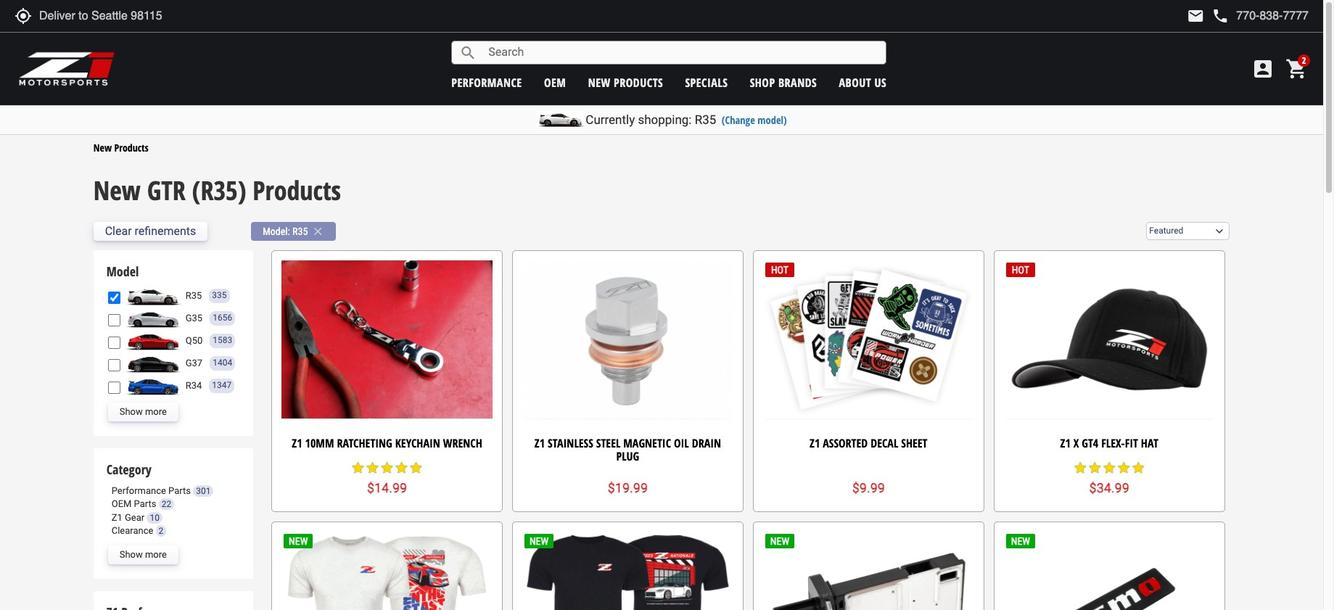 Task type: vqa. For each thing, say whether or not it's contained in the screenshot.
4th 'star' from right
yes



Task type: describe. For each thing, give the bounding box(es) containing it.
more for category
[[145, 549, 167, 560]]

new products link
[[93, 141, 149, 155]]

performance
[[111, 485, 166, 496]]

1 horizontal spatial products
[[253, 173, 341, 208]]

new products link
[[588, 74, 663, 90]]

more for model
[[145, 406, 167, 417]]

phone
[[1212, 7, 1229, 25]]

sheet
[[901, 435, 927, 451]]

my_location
[[15, 7, 32, 25]]

stainless
[[548, 435, 593, 451]]

about us link
[[839, 74, 887, 90]]

magnetic
[[623, 435, 671, 451]]

q50
[[185, 335, 203, 346]]

specials link
[[685, 74, 728, 90]]

about
[[839, 74, 871, 90]]

1 horizontal spatial oem
[[544, 74, 566, 90]]

show more button for model
[[108, 403, 178, 421]]

phone link
[[1212, 7, 1309, 25]]

$19.99
[[608, 481, 648, 496]]

new products
[[588, 74, 663, 90]]

1347
[[212, 380, 232, 391]]

new
[[588, 74, 611, 90]]

(r35)
[[192, 173, 246, 208]]

brands
[[778, 74, 817, 90]]

1656
[[213, 313, 232, 323]]

new gtr (r35) products
[[93, 173, 341, 208]]

close
[[311, 225, 325, 238]]

mail
[[1187, 7, 1204, 25]]

model: r35 close
[[263, 225, 325, 238]]

keychain
[[395, 435, 440, 451]]

steel
[[596, 435, 621, 451]]

shopping_cart
[[1285, 57, 1309, 81]]

show more button for category
[[108, 545, 178, 564]]

infiniti g35 coupe sedan v35 v36 skyline 2003 2004 2005 2006 2007 2008 3.5l vq35de revup rev up vq35hr z1 motorsports image
[[124, 309, 182, 328]]

5 star from the left
[[409, 461, 423, 475]]

model
[[106, 263, 139, 280]]

currently
[[586, 112, 635, 127]]

z1 motorsports logo image
[[18, 51, 116, 87]]

3 star from the left
[[380, 461, 394, 475]]

2 star from the left
[[365, 461, 380, 475]]

z1 for z1 x gt4 flex-fit hat
[[1060, 435, 1071, 451]]

(change model) link
[[722, 113, 787, 127]]

new products
[[93, 141, 149, 155]]

0 horizontal spatial r35
[[185, 290, 202, 301]]

9 star from the left
[[1117, 461, 1131, 475]]

wrench
[[443, 435, 482, 451]]

7 star from the left
[[1088, 461, 1102, 475]]

show more for model
[[119, 406, 167, 417]]

z1 10mm ratcheting keychain wrench
[[292, 435, 482, 451]]

hat
[[1141, 435, 1158, 451]]

shopping:
[[638, 112, 692, 127]]

performance
[[451, 74, 522, 90]]

products
[[614, 74, 663, 90]]

335
[[212, 290, 227, 301]]

oil
[[674, 435, 689, 451]]

g35
[[185, 312, 203, 323]]

22
[[162, 499, 171, 509]]

0 horizontal spatial products
[[114, 141, 149, 155]]

account_box
[[1251, 57, 1275, 81]]

2
[[159, 526, 163, 536]]

account_box link
[[1248, 57, 1278, 81]]

0 vertical spatial r35
[[695, 112, 716, 127]]

decal
[[871, 435, 898, 451]]

mail phone
[[1187, 7, 1229, 25]]

show more for category
[[119, 549, 167, 560]]

z1 x gt4 flex-fit hat
[[1060, 435, 1158, 451]]

$14.99
[[367, 481, 407, 496]]



Task type: locate. For each thing, give the bounding box(es) containing it.
4 star from the left
[[394, 461, 409, 475]]

0 vertical spatial show more button
[[108, 403, 178, 421]]

8 star from the left
[[1102, 461, 1117, 475]]

1 show more from the top
[[119, 406, 167, 417]]

0 vertical spatial new
[[93, 141, 112, 155]]

oem left new
[[544, 74, 566, 90]]

$9.99
[[852, 481, 885, 496]]

model:
[[263, 225, 290, 237]]

star star star star star $34.99
[[1073, 461, 1146, 496]]

1 horizontal spatial r35
[[292, 225, 308, 237]]

ratcheting
[[337, 435, 392, 451]]

mail link
[[1187, 7, 1204, 25]]

1 vertical spatial new
[[93, 173, 141, 208]]

specials
[[685, 74, 728, 90]]

1 vertical spatial show more
[[119, 549, 167, 560]]

z1 assorted decal sheet
[[810, 435, 927, 451]]

products up model: r35 close
[[253, 173, 341, 208]]

clear refinements
[[105, 224, 196, 238]]

(change
[[722, 113, 755, 127]]

clear refinements button
[[93, 222, 208, 241]]

2 new from the top
[[93, 173, 141, 208]]

show more down nissan skyline coupe sedan r34 gtr gt-r bnr34 gts-t gtst gts awd attesa 1999 2000 2001 2002 rb20det rb25de rb25det rb26dett z1 motorsports image
[[119, 406, 167, 417]]

parts down performance
[[134, 498, 156, 509]]

10 star from the left
[[1131, 461, 1146, 475]]

clearance
[[111, 525, 153, 536]]

show down nissan skyline coupe sedan r34 gtr gt-r bnr34 gts-t gtst gts awd attesa 1999 2000 2001 2002 rb20det rb25de rb25det rb26dett z1 motorsports image
[[119, 406, 143, 417]]

None checkbox
[[108, 314, 120, 326], [108, 336, 120, 349], [108, 381, 120, 394], [108, 314, 120, 326], [108, 336, 120, 349], [108, 381, 120, 394]]

shop brands link
[[750, 74, 817, 90]]

z1 for z1 stainless steel magnetic oil drain plug
[[535, 435, 545, 451]]

search
[[459, 44, 477, 61]]

new for new gtr (r35) products
[[93, 173, 141, 208]]

1 vertical spatial more
[[145, 549, 167, 560]]

show more button
[[108, 403, 178, 421], [108, 545, 178, 564]]

1 new from the top
[[93, 141, 112, 155]]

show more down clearance
[[119, 549, 167, 560]]

1 show more button from the top
[[108, 403, 178, 421]]

oem up gear
[[111, 498, 132, 509]]

show for category
[[119, 549, 143, 560]]

nissan r35 gtr gt-r awd twin turbo 2009 2010 2011 2012 2013 2014 2015 2016 2017 2018 2019 2020 vr38dett z1 motorsports image
[[124, 287, 182, 305]]

1 star from the left
[[351, 461, 365, 475]]

shop
[[750, 74, 775, 90]]

products
[[114, 141, 149, 155], [253, 173, 341, 208]]

star
[[351, 461, 365, 475], [365, 461, 380, 475], [380, 461, 394, 475], [394, 461, 409, 475], [409, 461, 423, 475], [1073, 461, 1088, 475], [1088, 461, 1102, 475], [1102, 461, 1117, 475], [1117, 461, 1131, 475], [1131, 461, 1146, 475]]

1 vertical spatial parts
[[134, 498, 156, 509]]

r35 up g35 on the left bottom of page
[[185, 290, 202, 301]]

refinements
[[135, 224, 196, 238]]

gtr
[[147, 173, 186, 208]]

x
[[1073, 435, 1079, 451]]

show for model
[[119, 406, 143, 417]]

z1 inside z1 stainless steel magnetic oil drain plug
[[535, 435, 545, 451]]

shop brands
[[750, 74, 817, 90]]

1 vertical spatial oem
[[111, 498, 132, 509]]

2 show more from the top
[[119, 549, 167, 560]]

z1 for z1 10mm ratcheting keychain wrench
[[292, 435, 302, 451]]

10
[[150, 513, 160, 523]]

301
[[196, 486, 211, 496]]

r35 left close
[[292, 225, 308, 237]]

clear
[[105, 224, 132, 238]]

products up "gtr" in the top left of the page
[[114, 141, 149, 155]]

assorted
[[823, 435, 868, 451]]

1404
[[213, 358, 232, 368]]

10mm
[[305, 435, 334, 451]]

show more button down clearance
[[108, 545, 178, 564]]

performance link
[[451, 74, 522, 90]]

z1
[[292, 435, 302, 451], [535, 435, 545, 451], [810, 435, 820, 451], [1060, 435, 1071, 451], [111, 512, 122, 523]]

z1 for z1 assorted decal sheet
[[810, 435, 820, 451]]

1 more from the top
[[145, 406, 167, 417]]

infiniti q50 sedan hybrid v37 2014 2015 2016 2017 2018 2019 2020 vq37vhr 2.0t 3.0t 3.7l red sport redsport vr30ddtt z1 motorsports image
[[124, 332, 182, 350]]

1 vertical spatial show
[[119, 549, 143, 560]]

z1 left gear
[[111, 512, 122, 523]]

2 horizontal spatial r35
[[695, 112, 716, 127]]

z1 left the assorted
[[810, 435, 820, 451]]

2 show more button from the top
[[108, 545, 178, 564]]

0 horizontal spatial parts
[[134, 498, 156, 509]]

show more
[[119, 406, 167, 417], [119, 549, 167, 560]]

category performance parts 301 oem parts 22 z1 gear 10 clearance 2
[[106, 461, 211, 536]]

show
[[119, 406, 143, 417], [119, 549, 143, 560]]

more down nissan skyline coupe sedan r34 gtr gt-r bnr34 gts-t gtst gts awd attesa 1999 2000 2001 2002 rb20det rb25de rb25det rb26dett z1 motorsports image
[[145, 406, 167, 417]]

flex-
[[1101, 435, 1125, 451]]

parts
[[168, 485, 191, 496], [134, 498, 156, 509]]

shopping_cart link
[[1282, 57, 1309, 81]]

0 vertical spatial show
[[119, 406, 143, 417]]

gear
[[125, 512, 145, 523]]

oem link
[[544, 74, 566, 90]]

us
[[875, 74, 887, 90]]

2 show from the top
[[119, 549, 143, 560]]

r35 inside model: r35 close
[[292, 225, 308, 237]]

r35 left (change
[[695, 112, 716, 127]]

new for new products
[[93, 141, 112, 155]]

r35
[[695, 112, 716, 127], [292, 225, 308, 237], [185, 290, 202, 301]]

star star star star star $14.99
[[351, 461, 423, 496]]

0 vertical spatial parts
[[168, 485, 191, 496]]

0 vertical spatial show more
[[119, 406, 167, 417]]

0 vertical spatial oem
[[544, 74, 566, 90]]

2 vertical spatial r35
[[185, 290, 202, 301]]

1 vertical spatial show more button
[[108, 545, 178, 564]]

more
[[145, 406, 167, 417], [145, 549, 167, 560]]

1 horizontal spatial parts
[[168, 485, 191, 496]]

oem
[[544, 74, 566, 90], [111, 498, 132, 509]]

oem inside category performance parts 301 oem parts 22 z1 gear 10 clearance 2
[[111, 498, 132, 509]]

gt4
[[1082, 435, 1098, 451]]

1583
[[213, 335, 232, 346]]

$34.99
[[1089, 481, 1129, 496]]

fit
[[1125, 435, 1138, 451]]

about us
[[839, 74, 887, 90]]

currently shopping: r35 (change model)
[[586, 112, 787, 127]]

z1 left stainless
[[535, 435, 545, 451]]

model)
[[758, 113, 787, 127]]

1 vertical spatial products
[[253, 173, 341, 208]]

parts up 22
[[168, 485, 191, 496]]

6 star from the left
[[1073, 461, 1088, 475]]

new
[[93, 141, 112, 155], [93, 173, 141, 208]]

g37
[[185, 357, 203, 368]]

show down clearance
[[119, 549, 143, 560]]

z1 left 10mm
[[292, 435, 302, 451]]

None checkbox
[[108, 291, 120, 304], [108, 359, 120, 371], [108, 291, 120, 304], [108, 359, 120, 371]]

Search search field
[[477, 41, 886, 64]]

z1 stainless steel magnetic oil drain plug
[[535, 435, 721, 464]]

1 show from the top
[[119, 406, 143, 417]]

plug
[[616, 448, 639, 464]]

category
[[106, 461, 151, 478]]

nissan skyline coupe sedan r34 gtr gt-r bnr34 gts-t gtst gts awd attesa 1999 2000 2001 2002 rb20det rb25de rb25det rb26dett z1 motorsports image
[[124, 377, 182, 395]]

more down 2
[[145, 549, 167, 560]]

z1 left x
[[1060, 435, 1071, 451]]

show more button down nissan skyline coupe sedan r34 gtr gt-r bnr34 gts-t gtst gts awd attesa 1999 2000 2001 2002 rb20det rb25de rb25det rb26dett z1 motorsports image
[[108, 403, 178, 421]]

0 horizontal spatial oem
[[111, 498, 132, 509]]

r34
[[185, 380, 202, 391]]

1 vertical spatial r35
[[292, 225, 308, 237]]

0 vertical spatial products
[[114, 141, 149, 155]]

z1 inside category performance parts 301 oem parts 22 z1 gear 10 clearance 2
[[111, 512, 122, 523]]

drain
[[692, 435, 721, 451]]

2 more from the top
[[145, 549, 167, 560]]

0 vertical spatial more
[[145, 406, 167, 417]]

infiniti g37 coupe sedan convertible v36 cv36 hv36 skyline 2008 2009 2010 2011 2012 2013 3.7l vq37vhr z1 motorsports image
[[124, 354, 182, 373]]



